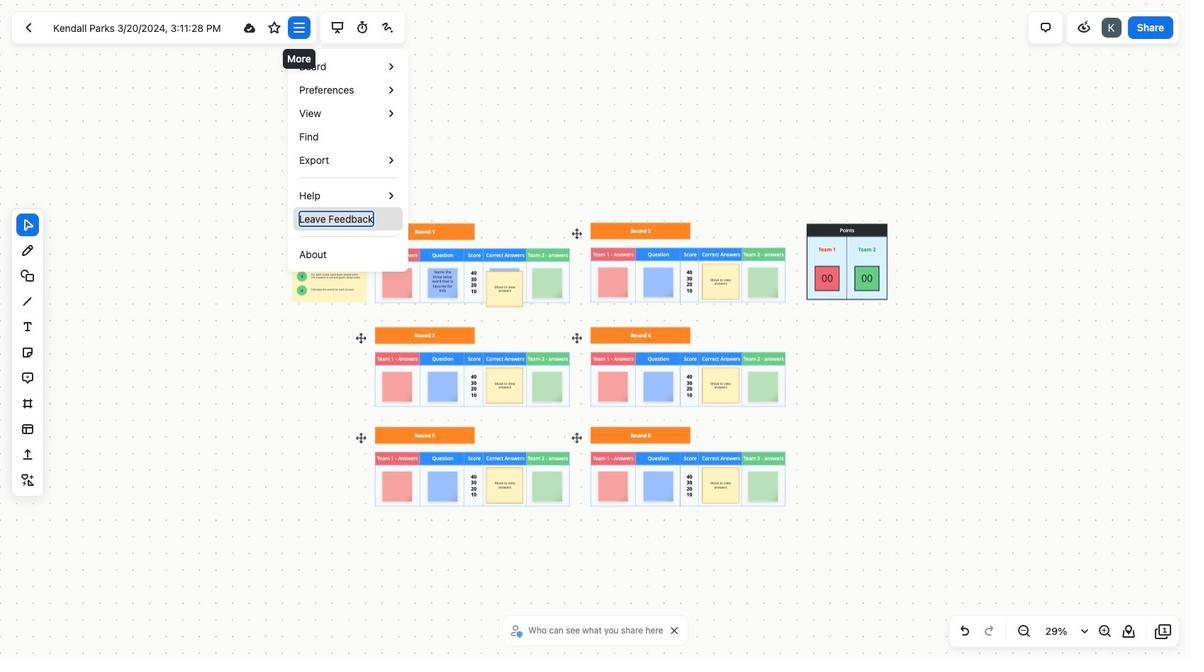 Task type: vqa. For each thing, say whether or not it's contained in the screenshot.
View, submenu menu item
yes



Task type: describe. For each thing, give the bounding box(es) containing it.
close image
[[672, 627, 679, 634]]

zoom in image
[[1097, 623, 1114, 640]]

pages image
[[1156, 623, 1173, 640]]

3 menu item from the top
[[294, 101, 403, 125]]

4 menu item from the top
[[294, 148, 403, 172]]

zoom out image
[[1016, 623, 1033, 640]]

presentation image
[[329, 19, 346, 36]]

more options image
[[291, 19, 308, 36]]

board, submenu menu item
[[299, 59, 326, 74]]

Document name text field
[[43, 16, 236, 39]]

star this whiteboard image
[[266, 19, 283, 36]]

about, submenu menu item
[[299, 247, 327, 262]]

laser image
[[379, 19, 396, 36]]

view, submenu menu item
[[299, 106, 321, 121]]

timer image
[[354, 19, 371, 36]]



Task type: locate. For each thing, give the bounding box(es) containing it.
menu item down preferences, submenu menu item
[[294, 101, 403, 125]]

list
[[1101, 16, 1124, 39]]

tooltip
[[288, 49, 409, 272]]

menu
[[294, 55, 403, 266]]

list item
[[1101, 16, 1124, 39]]

find menu item
[[299, 129, 319, 144]]

undo image
[[957, 623, 974, 640]]

2 menu item from the top
[[294, 78, 403, 101]]

dashboard image
[[21, 19, 38, 36]]

menu item
[[294, 55, 403, 78], [294, 78, 403, 101], [294, 101, 403, 125], [294, 148, 403, 172], [294, 184, 403, 207]]

help, submenu menu item
[[299, 188, 321, 203]]

export, submenu menu item
[[299, 153, 329, 167]]

5 menu item from the top
[[294, 184, 403, 207]]

leave feedback, submenu menu item
[[299, 211, 374, 226]]

mini map image
[[1121, 623, 1138, 640]]

menu item down board, submenu menu item
[[294, 78, 403, 101]]

menu item down find menu item
[[294, 148, 403, 172]]

preferences, submenu menu item
[[299, 82, 354, 97]]

menu item up leave feedback, submenu menu item
[[294, 184, 403, 207]]

comment panel image
[[1038, 19, 1055, 36]]

1 menu item from the top
[[294, 55, 403, 78]]

menu item up preferences, submenu menu item
[[294, 55, 403, 78]]



